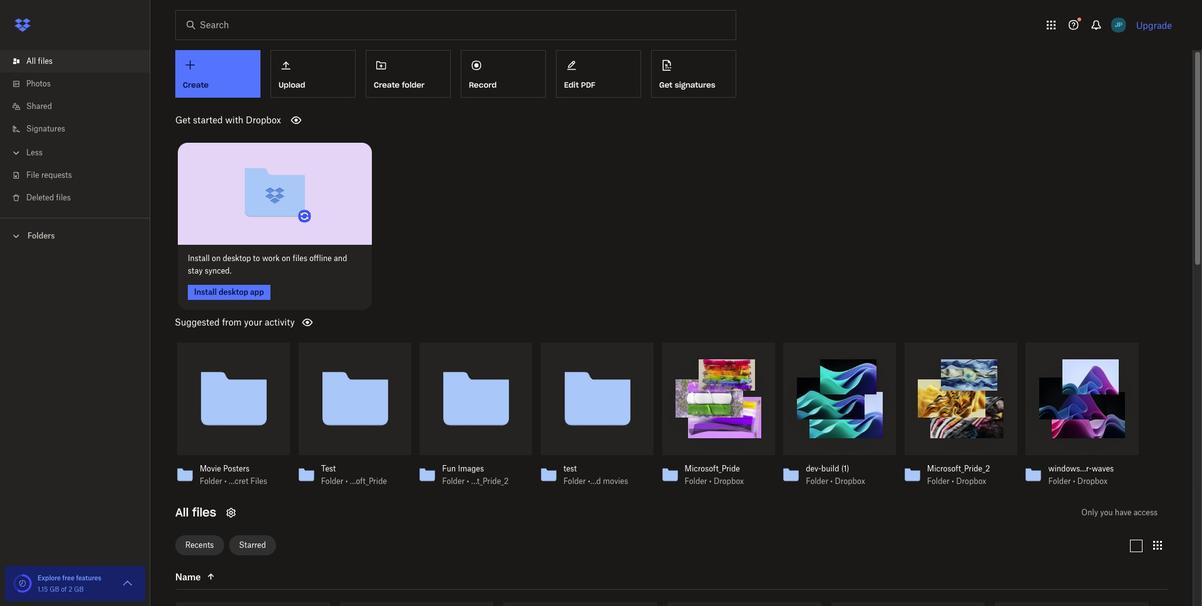 Task type: vqa. For each thing, say whether or not it's contained in the screenshot.
the 'personal' within Web Browsers These Browsers Are Currently Signed In To Your Personal Dropbox Account.
no



Task type: locate. For each thing, give the bounding box(es) containing it.
1 horizontal spatial gb
[[74, 586, 84, 593]]

folder • dropbox button
[[685, 476, 753, 486], [806, 476, 874, 486], [927, 476, 995, 486], [1049, 476, 1116, 486]]

0 vertical spatial install
[[188, 253, 210, 263]]

share button for microsoft_pride
[[702, 352, 743, 372]]

desktop
[[223, 253, 251, 263], [219, 287, 248, 297]]

3 • from the left
[[467, 476, 469, 486]]

desktop left app
[[219, 287, 248, 297]]

1 horizontal spatial create
[[374, 80, 400, 89]]

1 vertical spatial install
[[194, 287, 217, 297]]

• left …cret
[[224, 476, 227, 486]]

files left the 'offline'
[[293, 253, 307, 263]]

3 folder • dropbox button from the left
[[927, 476, 995, 486]]

folder •…d movies button
[[564, 476, 631, 486]]

desktop inside install on desktop to work on files offline and stay synced.
[[223, 253, 251, 263]]

7 folder from the left
[[927, 476, 950, 486]]

features
[[76, 574, 101, 582]]

get signatures button
[[651, 50, 737, 98]]

1 horizontal spatial on
[[282, 253, 291, 263]]

1 folder • dropbox button from the left
[[685, 476, 753, 486]]

dropbox image
[[10, 13, 35, 38]]

all up the recents on the left of the page
[[175, 505, 189, 520]]

dropbox for get started with dropbox
[[246, 115, 281, 125]]

(1)
[[842, 464, 850, 473]]

0 vertical spatial desktop
[[223, 253, 251, 263]]

folder, windows-color-waves row
[[832, 602, 985, 606]]

microsoft_pride_2 button
[[927, 464, 995, 474]]

share for microsoft_pride
[[710, 357, 735, 367]]

8 folder from the left
[[1049, 476, 1071, 486]]

• inside test folder • …oft_pride
[[346, 476, 348, 486]]

folder down test
[[564, 476, 586, 486]]

dropbox for microsoft_pride_2 folder • dropbox
[[956, 476, 987, 486]]

folder • dropbox button down windows…r-waves button
[[1049, 476, 1116, 486]]

• inside windows…r-waves folder • dropbox
[[1073, 476, 1076, 486]]

dropbox
[[246, 115, 281, 125], [714, 476, 744, 486], [835, 476, 865, 486], [956, 476, 987, 486], [1078, 476, 1108, 486]]

0 horizontal spatial get
[[175, 115, 191, 125]]

less image
[[10, 147, 23, 159]]

free
[[62, 574, 75, 582]]

…t_pride_2
[[471, 476, 509, 486]]

folder
[[200, 476, 222, 486], [321, 476, 344, 486], [442, 476, 465, 486], [564, 476, 586, 486], [685, 476, 707, 486], [806, 476, 829, 486], [927, 476, 950, 486], [1049, 476, 1071, 486]]

fun
[[442, 464, 456, 473]]

upgrade
[[1137, 20, 1172, 30]]

Search in folder "Dropbox" text field
[[200, 18, 710, 32]]

0 horizontal spatial all
[[26, 56, 36, 66]]

5 • from the left
[[831, 476, 833, 486]]

folder, microsoft_pride row
[[340, 602, 494, 606]]

1 horizontal spatial get
[[659, 80, 673, 89]]

get for get started with dropbox
[[175, 115, 191, 125]]

offline
[[310, 253, 332, 263]]

files inside install on desktop to work on files offline and stay synced.
[[293, 253, 307, 263]]

• inside fun images folder • …t_pride_2
[[467, 476, 469, 486]]

folder • dropbox button down microsoft_pride button
[[685, 476, 753, 486]]

0 vertical spatial get
[[659, 80, 673, 89]]

0 horizontal spatial on
[[212, 253, 221, 263]]

1 vertical spatial all files
[[175, 505, 216, 520]]

install desktop app button
[[188, 285, 270, 300]]

1 horizontal spatial all files
[[175, 505, 216, 520]]

• inside 'microsoft_pride folder • dropbox'
[[709, 476, 712, 486]]

folder down fun
[[442, 476, 465, 486]]

5 folder from the left
[[685, 476, 707, 486]]

folder down 'test'
[[321, 476, 344, 486]]

all files
[[26, 56, 53, 66], [175, 505, 216, 520]]

install inside install on desktop to work on files offline and stay synced.
[[188, 253, 210, 263]]

1 vertical spatial desktop
[[219, 287, 248, 297]]

create left the folder
[[374, 80, 400, 89]]

windows…r-
[[1049, 464, 1092, 473]]

files up photos
[[38, 56, 53, 66]]

list
[[0, 43, 150, 218]]

get left started
[[175, 115, 191, 125]]

files
[[38, 56, 53, 66], [56, 193, 71, 202], [293, 253, 307, 263], [192, 505, 216, 520]]

files right deleted
[[56, 193, 71, 202]]

folder • dropbox button down dev-build (1) button
[[806, 476, 874, 486]]

folder • dropbox button down "microsoft_pride_2" button
[[927, 476, 995, 486]]

explore free features 1.15 gb of 2 gb
[[38, 574, 101, 593]]

create inside dropdown button
[[183, 80, 209, 90]]

windows…r-waves button
[[1049, 464, 1116, 474]]

4 folder • dropbox button from the left
[[1049, 476, 1116, 486]]

2 share button from the left
[[823, 352, 864, 372]]

on right work
[[282, 253, 291, 263]]

dropbox inside microsoft_pride_2 folder • dropbox
[[956, 476, 987, 486]]

install down stay at the left of page
[[194, 287, 217, 297]]

quota usage element
[[13, 574, 33, 594]]

dropbox down windows…r-waves button
[[1078, 476, 1108, 486]]

folder down "movie" in the bottom of the page
[[200, 476, 222, 486]]

install inside button
[[194, 287, 217, 297]]

2 • from the left
[[346, 476, 348, 486]]

file, 52f9044b7e2655d26eb85c0b2abdc392-uncropped_scaled_within_1536_1152.webp row
[[995, 602, 1149, 606]]

dropbox down "microsoft_pride_2" button
[[956, 476, 987, 486]]

all files list item
[[0, 50, 150, 73]]

install up stay at the left of page
[[188, 253, 210, 263]]

started
[[193, 115, 223, 125]]

4 • from the left
[[709, 476, 712, 486]]

7 • from the left
[[1073, 476, 1076, 486]]

create folder
[[374, 80, 425, 89]]

1 horizontal spatial all
[[175, 505, 189, 520]]

folder down the windows…r-
[[1049, 476, 1071, 486]]

•…d
[[588, 476, 601, 486]]

1 folder from the left
[[200, 476, 222, 486]]

• down the windows…r-
[[1073, 476, 1076, 486]]

requests
[[41, 170, 72, 180]]

• down images
[[467, 476, 469, 486]]

0 horizontal spatial gb
[[50, 586, 59, 593]]

6 folder from the left
[[806, 476, 829, 486]]

folder inside microsoft_pride_2 folder • dropbox
[[927, 476, 950, 486]]

folder inside windows…r-waves folder • dropbox
[[1049, 476, 1071, 486]]

get inside button
[[659, 80, 673, 89]]

only
[[1082, 508, 1099, 517]]

install for install desktop app
[[194, 287, 217, 297]]

4 share from the left
[[1074, 357, 1099, 367]]

• down 'microsoft_pride_2'
[[952, 476, 954, 486]]

microsoft_pride folder • dropbox
[[685, 464, 744, 486]]

3 share button from the left
[[945, 352, 985, 372]]

• inside microsoft_pride_2 folder • dropbox
[[952, 476, 954, 486]]

1 vertical spatial get
[[175, 115, 191, 125]]

folder down 'microsoft_pride_2'
[[927, 476, 950, 486]]

create up started
[[183, 80, 209, 90]]

files
[[251, 476, 267, 486]]

recents button
[[175, 536, 224, 556]]

all files up the recents on the left of the page
[[175, 505, 216, 520]]

2 share from the left
[[831, 357, 856, 367]]

install on desktop to work on files offline and stay synced.
[[188, 253, 347, 275]]

folder settings image
[[224, 505, 239, 520]]

folder
[[402, 80, 425, 89]]

folder down microsoft_pride
[[685, 476, 707, 486]]

photos link
[[10, 73, 150, 95]]

3 share from the left
[[952, 357, 978, 367]]

0 horizontal spatial all files
[[26, 56, 53, 66]]

starred button
[[229, 536, 276, 556]]

•
[[224, 476, 227, 486], [346, 476, 348, 486], [467, 476, 469, 486], [709, 476, 712, 486], [831, 476, 833, 486], [952, 476, 954, 486], [1073, 476, 1076, 486]]

test
[[564, 464, 577, 473]]

posters
[[223, 464, 250, 473]]

0 vertical spatial all files
[[26, 56, 53, 66]]

• down build
[[831, 476, 833, 486]]

desktop left to in the top of the page
[[223, 253, 251, 263]]

2 folder from the left
[[321, 476, 344, 486]]

1 share button from the left
[[702, 352, 743, 372]]

0 horizontal spatial create
[[183, 80, 209, 90]]

and
[[334, 253, 347, 263]]

1 • from the left
[[224, 476, 227, 486]]

get left signatures
[[659, 80, 673, 89]]

access
[[1134, 508, 1158, 517]]

movie posters button
[[200, 464, 267, 474]]

6 • from the left
[[952, 476, 954, 486]]

all files up photos
[[26, 56, 53, 66]]

share
[[710, 357, 735, 367], [831, 357, 856, 367], [952, 357, 978, 367], [1074, 357, 1099, 367]]

4 folder from the left
[[564, 476, 586, 486]]

dropbox down microsoft_pride button
[[714, 476, 744, 486]]

4 share button from the left
[[1066, 352, 1106, 372]]

folder • …cret files button
[[200, 476, 267, 486]]

• down test button
[[346, 476, 348, 486]]

gb left of
[[50, 586, 59, 593]]

share button
[[702, 352, 743, 372], [823, 352, 864, 372], [945, 352, 985, 372], [1066, 352, 1106, 372]]

all files inside list item
[[26, 56, 53, 66]]

work
[[262, 253, 280, 263]]

dropbox down (1) in the right of the page
[[835, 476, 865, 486]]

create inside button
[[374, 80, 400, 89]]

activity
[[265, 317, 295, 327]]

3 folder from the left
[[442, 476, 465, 486]]

file
[[26, 170, 39, 180]]

record button
[[461, 50, 546, 98]]

install
[[188, 253, 210, 263], [194, 287, 217, 297]]

2 folder • dropbox button from the left
[[806, 476, 874, 486]]

gb right 2
[[74, 586, 84, 593]]

share button for dev-
[[823, 352, 864, 372]]

on up synced.
[[212, 253, 221, 263]]

all up photos
[[26, 56, 36, 66]]

…cret
[[229, 476, 249, 486]]

to
[[253, 253, 260, 263]]

desktop inside install desktop app button
[[219, 287, 248, 297]]

0 vertical spatial all
[[26, 56, 36, 66]]

dev-build (1) button
[[806, 464, 874, 474]]

1.15
[[38, 586, 48, 593]]

get
[[659, 80, 673, 89], [175, 115, 191, 125]]

folders
[[28, 231, 55, 240]]

folder down dev-
[[806, 476, 829, 486]]

1 share from the left
[[710, 357, 735, 367]]

shared link
[[10, 95, 150, 118]]

dropbox right the with
[[246, 115, 281, 125]]

• down microsoft_pride
[[709, 476, 712, 486]]

dropbox inside 'microsoft_pride folder • dropbox'
[[714, 476, 744, 486]]

gb
[[50, 586, 59, 593], [74, 586, 84, 593]]



Task type: describe. For each thing, give the bounding box(es) containing it.
test
[[321, 464, 336, 473]]

signatures
[[26, 124, 65, 133]]

• inside the dev-build (1) folder • dropbox
[[831, 476, 833, 486]]

folder • …oft_pride button
[[321, 476, 389, 486]]

starred
[[239, 541, 266, 550]]

jp
[[1115, 21, 1123, 29]]

test button
[[564, 464, 631, 474]]

movies
[[603, 476, 628, 486]]

edit pdf button
[[556, 50, 641, 98]]

dev-
[[806, 464, 822, 473]]

share button for microsoft_pride_2
[[945, 352, 985, 372]]

files inside list item
[[38, 56, 53, 66]]

install desktop app
[[194, 287, 264, 297]]

microsoft_pride_2
[[927, 464, 990, 473]]

folder • dropbox button for microsoft_pride
[[685, 476, 753, 486]]

2 gb from the left
[[74, 586, 84, 593]]

share for windows…r-
[[1074, 357, 1099, 367]]

share for dev-
[[831, 357, 856, 367]]

folder, dev-build (1) row
[[176, 602, 330, 606]]

list containing all files
[[0, 43, 150, 218]]

2
[[69, 586, 72, 593]]

stay
[[188, 266, 203, 275]]

microsoft_pride
[[685, 464, 740, 473]]

dev-build (1) folder • dropbox
[[806, 464, 865, 486]]

files left "folder settings" icon
[[192, 505, 216, 520]]

only you have access
[[1082, 508, 1158, 517]]

folder inside movie posters folder • …cret files
[[200, 476, 222, 486]]

signatures
[[675, 80, 716, 89]]

install for install on desktop to work on files offline and stay synced.
[[188, 253, 210, 263]]

folder • dropbox button for dev-
[[806, 476, 874, 486]]

you
[[1101, 508, 1113, 517]]

test folder • …oft_pride
[[321, 464, 387, 486]]

of
[[61, 586, 67, 593]]

microsoft_pride button
[[685, 464, 753, 474]]

folder inside test folder •…d movies
[[564, 476, 586, 486]]

images
[[458, 464, 484, 473]]

name button
[[175, 569, 281, 584]]

microsoft_pride_2 folder • dropbox
[[927, 464, 990, 486]]

jp button
[[1109, 15, 1129, 35]]

1 gb from the left
[[50, 586, 59, 593]]

shared
[[26, 101, 52, 111]]

with
[[225, 115, 243, 125]]

upgrade link
[[1137, 20, 1172, 30]]

windows…r-waves folder • dropbox
[[1049, 464, 1114, 486]]

fun images button
[[442, 464, 510, 474]]

test folder •…d movies
[[564, 464, 628, 486]]

folder • dropbox button for windows…r-
[[1049, 476, 1116, 486]]

folder, secret files row
[[668, 602, 821, 606]]

app
[[250, 287, 264, 297]]

all inside list item
[[26, 56, 36, 66]]

• inside movie posters folder • …cret files
[[224, 476, 227, 486]]

folder inside the dev-build (1) folder • dropbox
[[806, 476, 829, 486]]

suggested
[[175, 317, 220, 327]]

movie posters folder • …cret files
[[200, 464, 267, 486]]

dropbox inside windows…r-waves folder • dropbox
[[1078, 476, 1108, 486]]

less
[[26, 148, 43, 157]]

edit
[[564, 80, 579, 89]]

create for create folder
[[374, 80, 400, 89]]

photos
[[26, 79, 51, 88]]

folder • dropbox button for microsoft_pride_2
[[927, 476, 995, 486]]

folder inside test folder • …oft_pride
[[321, 476, 344, 486]]

name
[[175, 571, 201, 582]]

upload
[[279, 80, 305, 89]]

folders button
[[0, 226, 150, 245]]

have
[[1115, 508, 1132, 517]]

pdf
[[581, 80, 596, 89]]

all files link
[[10, 50, 150, 73]]

suggested from your activity
[[175, 317, 295, 327]]

folder inside fun images folder • …t_pride_2
[[442, 476, 465, 486]]

folder, microsoft_pride_2 row
[[504, 602, 658, 606]]

recents
[[185, 541, 214, 550]]

deleted files link
[[10, 187, 150, 209]]

…oft_pride
[[350, 476, 387, 486]]

folder inside 'microsoft_pride folder • dropbox'
[[685, 476, 707, 486]]

create for create
[[183, 80, 209, 90]]

dropbox for microsoft_pride folder • dropbox
[[714, 476, 744, 486]]

create folder button
[[366, 50, 451, 98]]

synced.
[[205, 266, 232, 275]]

edit pdf
[[564, 80, 596, 89]]

2 on from the left
[[282, 253, 291, 263]]

share for microsoft_pride_2
[[952, 357, 978, 367]]

movie
[[200, 464, 221, 473]]

from
[[222, 317, 242, 327]]

deleted
[[26, 193, 54, 202]]

signatures link
[[10, 118, 150, 140]]

upload button
[[271, 50, 356, 98]]

test button
[[321, 464, 389, 474]]

waves
[[1092, 464, 1114, 473]]

get for get signatures
[[659, 80, 673, 89]]

build
[[822, 464, 840, 473]]

1 vertical spatial all
[[175, 505, 189, 520]]

your
[[244, 317, 262, 327]]

create button
[[175, 50, 261, 98]]

1 on from the left
[[212, 253, 221, 263]]

explore
[[38, 574, 61, 582]]

share button for windows…r-
[[1066, 352, 1106, 372]]

deleted files
[[26, 193, 71, 202]]

file requests link
[[10, 164, 150, 187]]

get signatures
[[659, 80, 716, 89]]

file requests
[[26, 170, 72, 180]]

get started with dropbox
[[175, 115, 281, 125]]

folder • …t_pride_2 button
[[442, 476, 510, 486]]

dropbox inside the dev-build (1) folder • dropbox
[[835, 476, 865, 486]]



